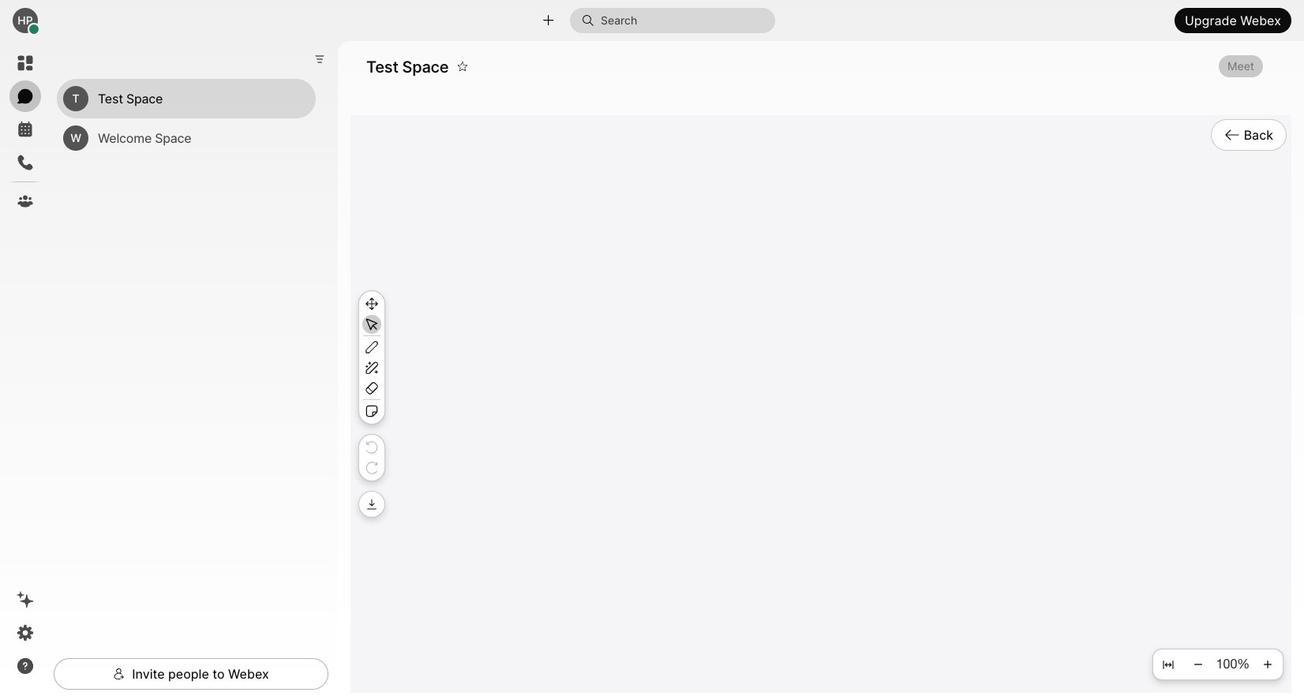 Task type: describe. For each thing, give the bounding box(es) containing it.
test space list item
[[57, 79, 316, 119]]



Task type: vqa. For each thing, say whether or not it's contained in the screenshot.
Webex TAB LIST
yes



Task type: locate. For each thing, give the bounding box(es) containing it.
webex tab list
[[9, 47, 41, 217]]

navigation
[[0, 41, 51, 696]]

welcome space list item
[[57, 119, 316, 158]]



